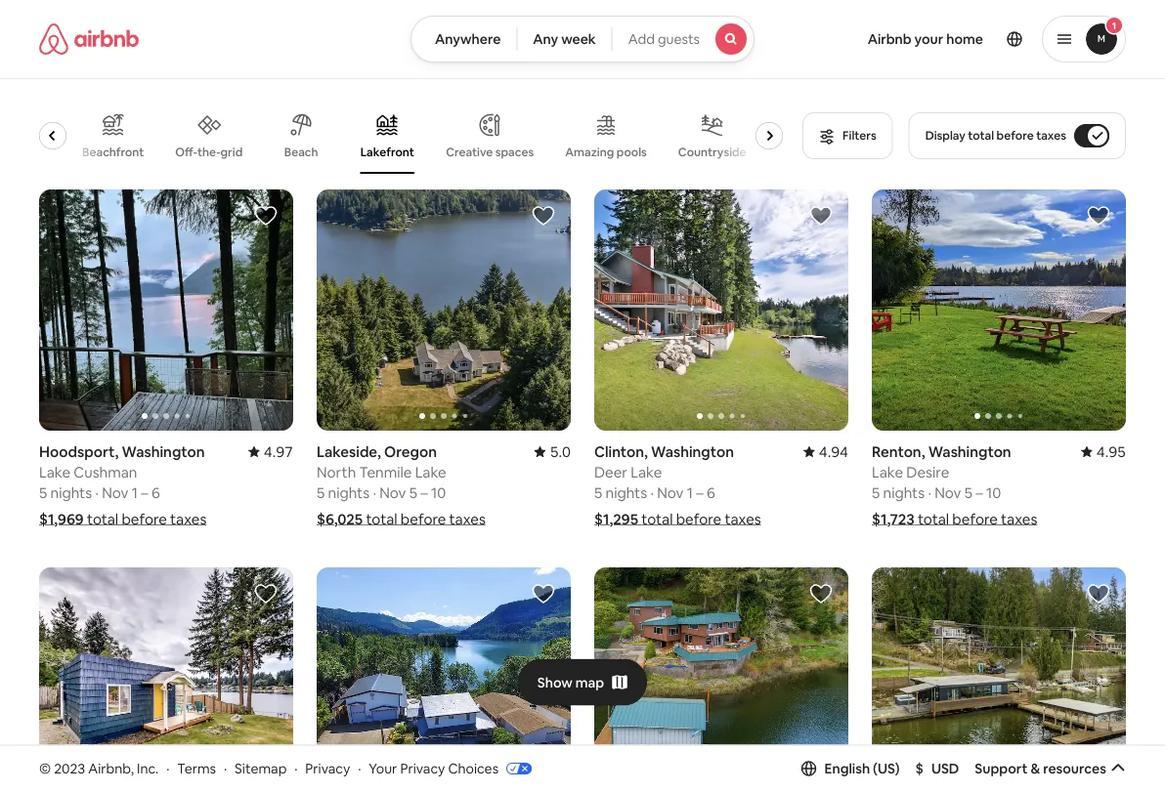 Task type: describe. For each thing, give the bounding box(es) containing it.
usd
[[931, 760, 959, 778]]

sitemap link
[[235, 760, 287, 778]]

4.94 out of 5 average rating image
[[803, 442, 848, 461]]

pools
[[617, 145, 647, 160]]

choices
[[448, 760, 499, 778]]

show map
[[537, 674, 604, 692]]

– for lake cushman
[[141, 483, 148, 502]]

your privacy choices link
[[369, 760, 532, 779]]

lake inside clinton, washington deer lake 5 nights · nov 1 – 6 $1,295 total before taxes
[[631, 463, 662, 482]]

nights for $1,295
[[606, 483, 647, 502]]

sitemap
[[235, 760, 287, 778]]

your
[[369, 760, 397, 778]]

beach
[[285, 145, 319, 160]]

lakeside, oregon north tenmile lake 5 nights · nov 5 – 10 $6,025 total before taxes
[[317, 442, 486, 529]]

1 privacy from the left
[[305, 760, 350, 778]]

add to wishlist: lakewood, washington image
[[254, 583, 278, 606]]

add guests
[[628, 30, 700, 48]]

airbnb
[[868, 30, 912, 48]]

display total before taxes
[[925, 128, 1066, 143]]

taxes for renton, washington lake desire 5 nights · nov 5 – 10 $1,723 total before taxes
[[1001, 510, 1037, 529]]

before for hoodsport, washington lake cushman 5 nights · nov 1 – 6 $1,969 total before taxes
[[122, 510, 167, 529]]

· inside hoodsport, washington lake cushman 5 nights · nov 1 – 6 $1,969 total before taxes
[[95, 483, 99, 502]]

· inside clinton, washington deer lake 5 nights · nov 1 – 6 $1,295 total before taxes
[[650, 483, 654, 502]]

deer
[[594, 463, 627, 482]]

– inside lakeside, oregon north tenmile lake 5 nights · nov 5 – 10 $6,025 total before taxes
[[421, 483, 428, 502]]

airbnb your home link
[[856, 19, 995, 60]]

north
[[317, 463, 356, 482]]

4.95
[[1096, 442, 1126, 461]]

add to wishlist: hoodsport, washington image
[[254, 204, 278, 228]]

display
[[925, 128, 965, 143]]

english
[[825, 760, 870, 778]]

2 privacy from the left
[[400, 760, 445, 778]]

show map button
[[518, 659, 647, 706]]

©
[[39, 760, 51, 778]]

any week button
[[516, 16, 613, 63]]

1 for clinton, washington deer lake 5 nights · nov 1 – 6 $1,295 total before taxes
[[687, 483, 693, 502]]

terms link
[[177, 760, 216, 778]]

0 vertical spatial add to wishlist: lakeside, oregon image
[[532, 204, 555, 228]]

· inside "renton, washington lake desire 5 nights · nov 5 – 10 $1,723 total before taxes"
[[928, 483, 931, 502]]

english (us)
[[825, 760, 900, 778]]

group containing off-the-grid
[[0, 98, 791, 174]]

1 horizontal spatial add to wishlist: lakeside, oregon image
[[809, 583, 833, 606]]

desire
[[906, 463, 949, 482]]

total inside lakeside, oregon north tenmile lake 5 nights · nov 5 – 10 $6,025 total before taxes
[[366, 510, 397, 529]]

3 5 from the left
[[409, 483, 417, 502]]

$1,295
[[594, 510, 638, 529]]

airbnb,
[[88, 760, 134, 778]]

5.0 out of 5 average rating image
[[534, 442, 571, 461]]

nov for lake cushman
[[102, 483, 128, 502]]

your privacy choices
[[369, 760, 499, 778]]

nov for lake desire
[[935, 483, 961, 502]]

before for clinton, washington deer lake 5 nights · nov 1 – 6 $1,295 total before taxes
[[676, 510, 722, 529]]

filters button
[[803, 112, 893, 159]]

renton,
[[872, 442, 925, 461]]

$1,723
[[872, 510, 915, 529]]

support
[[975, 760, 1028, 778]]

add to wishlist: clinton, washington image
[[809, 204, 833, 228]]

before inside lakeside, oregon north tenmile lake 5 nights · nov 5 – 10 $6,025 total before taxes
[[401, 510, 446, 529]]

filters
[[843, 128, 876, 143]]

home
[[946, 30, 983, 48]]

– for deer lake
[[696, 483, 703, 502]]

total for clinton, washington deer lake 5 nights · nov 1 – 6 $1,295 total before taxes
[[641, 510, 673, 529]]

airbnb your home
[[868, 30, 983, 48]]

5 5 from the left
[[872, 483, 880, 502]]

6 for lake
[[707, 483, 715, 502]]

off-the-grid
[[176, 144, 243, 160]]

cushman
[[74, 463, 137, 482]]

taxes inside lakeside, oregon north tenmile lake 5 nights · nov 5 – 10 $6,025 total before taxes
[[449, 510, 486, 529]]

© 2023 airbnb, inc. ·
[[39, 760, 170, 778]]

1 button
[[1042, 16, 1126, 63]]

creative
[[446, 145, 493, 160]]

4.97 out of 5 average rating image
[[248, 442, 293, 461]]

your
[[914, 30, 943, 48]]

castles
[[4, 145, 45, 160]]



Task type: vqa. For each thing, say whether or not it's contained in the screenshot.
Abiansemal, Indonesia Viewed 19,205 times last week 5 nights · Jan 12 – 17 $2,495 total before taxes
no



Task type: locate. For each thing, give the bounding box(es) containing it.
show
[[537, 674, 573, 692]]

6 for cushman
[[152, 483, 160, 502]]

resources
[[1043, 760, 1106, 778]]

before inside hoodsport, washington lake cushman 5 nights · nov 1 – 6 $1,969 total before taxes
[[122, 510, 167, 529]]

support & resources
[[975, 760, 1106, 778]]

1 10 from the left
[[431, 483, 446, 502]]

–
[[141, 483, 148, 502], [421, 483, 428, 502], [696, 483, 703, 502], [976, 483, 983, 502]]

2 nights from the left
[[328, 483, 370, 502]]

4 lake from the left
[[872, 463, 903, 482]]

– inside "renton, washington lake desire 5 nights · nov 5 – 10 $1,723 total before taxes"
[[976, 483, 983, 502]]

nights
[[50, 483, 92, 502], [328, 483, 370, 502], [606, 483, 647, 502], [883, 483, 925, 502]]

6
[[152, 483, 160, 502], [707, 483, 715, 502]]

total for renton, washington lake desire 5 nights · nov 5 – 10 $1,723 total before taxes
[[918, 510, 949, 529]]

washington up cushman
[[122, 442, 205, 461]]

clinton, washington deer lake 5 nights · nov 1 – 6 $1,295 total before taxes
[[594, 442, 761, 529]]

before right "$1,723"
[[952, 510, 998, 529]]

0 horizontal spatial washington
[[122, 442, 205, 461]]

1 horizontal spatial privacy
[[400, 760, 445, 778]]

$6,025
[[317, 510, 363, 529]]

taxes
[[1036, 128, 1066, 143], [170, 510, 207, 529], [449, 510, 486, 529], [725, 510, 761, 529], [1001, 510, 1037, 529]]

washington for desire
[[928, 442, 1011, 461]]

lakefront
[[361, 145, 415, 160]]

display total before taxes button
[[909, 112, 1126, 159]]

nights inside "renton, washington lake desire 5 nights · nov 5 – 10 $1,723 total before taxes"
[[883, 483, 925, 502]]

taxes inside "renton, washington lake desire 5 nights · nov 5 – 10 $1,723 total before taxes"
[[1001, 510, 1037, 529]]

terms · sitemap · privacy
[[177, 760, 350, 778]]

2 – from the left
[[421, 483, 428, 502]]

total inside "renton, washington lake desire 5 nights · nov 5 – 10 $1,723 total before taxes"
[[918, 510, 949, 529]]

taxes for hoodsport, washington lake cushman 5 nights · nov 1 – 6 $1,969 total before taxes
[[170, 510, 207, 529]]

2 horizontal spatial washington
[[928, 442, 1011, 461]]

group
[[0, 98, 791, 174], [39, 190, 293, 431], [317, 190, 571, 431], [594, 190, 848, 431], [872, 190, 1126, 431], [39, 568, 293, 793], [317, 568, 571, 793], [594, 568, 848, 793], [872, 568, 1126, 793]]

&
[[1031, 760, 1040, 778]]

3 lake from the left
[[631, 463, 662, 482]]

5.0
[[550, 442, 571, 461]]

nov for deer lake
[[657, 483, 684, 502]]

before
[[997, 128, 1034, 143], [122, 510, 167, 529], [401, 510, 446, 529], [676, 510, 722, 529], [952, 510, 998, 529]]

before down cushman
[[122, 510, 167, 529]]

2 washington from the left
[[651, 442, 734, 461]]

add to wishlist: renton, washington image
[[1087, 204, 1110, 228]]

– inside hoodsport, washington lake cushman 5 nights · nov 1 – 6 $1,969 total before taxes
[[141, 483, 148, 502]]

nov inside "renton, washington lake desire 5 nights · nov 5 – 10 $1,723 total before taxes"
[[935, 483, 961, 502]]

before down tenmile
[[401, 510, 446, 529]]

total inside clinton, washington deer lake 5 nights · nov 1 – 6 $1,295 total before taxes
[[641, 510, 673, 529]]

1 washington from the left
[[122, 442, 205, 461]]

terms
[[177, 760, 216, 778]]

nights for $1,969
[[50, 483, 92, 502]]

nov inside clinton, washington deer lake 5 nights · nov 1 – 6 $1,295 total before taxes
[[657, 483, 684, 502]]

0 horizontal spatial 10
[[431, 483, 446, 502]]

inc.
[[137, 760, 159, 778]]

1 inside hoodsport, washington lake cushman 5 nights · nov 1 – 6 $1,969 total before taxes
[[132, 483, 138, 502]]

2 nov from the left
[[379, 483, 406, 502]]

2023
[[54, 760, 85, 778]]

10 inside "renton, washington lake desire 5 nights · nov 5 – 10 $1,723 total before taxes"
[[986, 483, 1001, 502]]

3 nights from the left
[[606, 483, 647, 502]]

5 inside hoodsport, washington lake cushman 5 nights · nov 1 – 6 $1,969 total before taxes
[[39, 483, 47, 502]]

tenmile
[[359, 463, 412, 482]]

map
[[575, 674, 604, 692]]

before right display
[[997, 128, 1034, 143]]

before inside "renton, washington lake desire 5 nights · nov 5 – 10 $1,723 total before taxes"
[[952, 510, 998, 529]]

washington inside hoodsport, washington lake cushman 5 nights · nov 1 – 6 $1,969 total before taxes
[[122, 442, 205, 461]]

nights inside clinton, washington deer lake 5 nights · nov 1 – 6 $1,295 total before taxes
[[606, 483, 647, 502]]

anywhere button
[[410, 16, 517, 63]]

1 lake from the left
[[39, 463, 70, 482]]

1 nights from the left
[[50, 483, 92, 502]]

taxes inside clinton, washington deer lake 5 nights · nov 1 – 6 $1,295 total before taxes
[[725, 510, 761, 529]]

lakeside,
[[317, 442, 381, 461]]

6 inside hoodsport, washington lake cushman 5 nights · nov 1 – 6 $1,969 total before taxes
[[152, 483, 160, 502]]

$
[[915, 760, 924, 778]]

nights down north
[[328, 483, 370, 502]]

1 5 from the left
[[39, 483, 47, 502]]

support & resources button
[[975, 760, 1126, 778]]

washington for cushman
[[122, 442, 205, 461]]

nights for $1,723
[[883, 483, 925, 502]]

washington up desire
[[928, 442, 1011, 461]]

total
[[968, 128, 994, 143], [87, 510, 118, 529], [366, 510, 397, 529], [641, 510, 673, 529], [918, 510, 949, 529]]

washington inside "renton, washington lake desire 5 nights · nov 5 – 10 $1,723 total before taxes"
[[928, 442, 1011, 461]]

0 horizontal spatial 6
[[152, 483, 160, 502]]

washington right clinton,
[[651, 442, 734, 461]]

5
[[39, 483, 47, 502], [317, 483, 325, 502], [409, 483, 417, 502], [594, 483, 602, 502], [872, 483, 880, 502], [964, 483, 973, 502]]

4 nights from the left
[[883, 483, 925, 502]]

nov
[[102, 483, 128, 502], [379, 483, 406, 502], [657, 483, 684, 502], [935, 483, 961, 502]]

2 10 from the left
[[986, 483, 1001, 502]]

total right display
[[968, 128, 994, 143]]

spaces
[[496, 145, 534, 160]]

creative spaces
[[446, 145, 534, 160]]

add to wishlist: lake stevens, washington image
[[1087, 583, 1110, 606]]

add guests button
[[612, 16, 755, 63]]

lake down the renton, on the right of the page
[[872, 463, 903, 482]]

lake down clinton,
[[631, 463, 662, 482]]

4.95 out of 5 average rating image
[[1081, 442, 1126, 461]]

nights down deer
[[606, 483, 647, 502]]

1 inside dropdown button
[[1112, 19, 1116, 32]]

oregon
[[384, 442, 437, 461]]

lake inside "renton, washington lake desire 5 nights · nov 5 – 10 $1,723 total before taxes"
[[872, 463, 903, 482]]

total right $6,025
[[366, 510, 397, 529]]

privacy left your
[[305, 760, 350, 778]]

lake inside lakeside, oregon north tenmile lake 5 nights · nov 5 – 10 $6,025 total before taxes
[[415, 463, 446, 482]]

3 – from the left
[[696, 483, 703, 502]]

– for lake desire
[[976, 483, 983, 502]]

4 5 from the left
[[594, 483, 602, 502]]

add to wishlist: lakeside, oregon image
[[532, 204, 555, 228], [809, 583, 833, 606]]

total right "$1,723"
[[918, 510, 949, 529]]

(us)
[[873, 760, 900, 778]]

taxes for clinton, washington deer lake 5 nights · nov 1 – 6 $1,295 total before taxes
[[725, 510, 761, 529]]

3 washington from the left
[[928, 442, 1011, 461]]

total right $1,969 at the left
[[87, 510, 118, 529]]

$1,969
[[39, 510, 84, 529]]

privacy right your
[[400, 760, 445, 778]]

nov inside lakeside, oregon north tenmile lake 5 nights · nov 5 – 10 $6,025 total before taxes
[[379, 483, 406, 502]]

lake inside hoodsport, washington lake cushman 5 nights · nov 1 – 6 $1,969 total before taxes
[[39, 463, 70, 482]]

3 nov from the left
[[657, 483, 684, 502]]

anywhere
[[435, 30, 501, 48]]

none search field containing anywhere
[[410, 16, 755, 63]]

10 inside lakeside, oregon north tenmile lake 5 nights · nov 5 – 10 $6,025 total before taxes
[[431, 483, 446, 502]]

None search field
[[410, 16, 755, 63]]

total inside hoodsport, washington lake cushman 5 nights · nov 1 – 6 $1,969 total before taxes
[[87, 510, 118, 529]]

grid
[[221, 144, 243, 160]]

taxes inside hoodsport, washington lake cushman 5 nights · nov 1 – 6 $1,969 total before taxes
[[170, 510, 207, 529]]

5 inside clinton, washington deer lake 5 nights · nov 1 – 6 $1,295 total before taxes
[[594, 483, 602, 502]]

amazing
[[566, 145, 615, 160]]

before inside clinton, washington deer lake 5 nights · nov 1 – 6 $1,295 total before taxes
[[676, 510, 722, 529]]

2 lake from the left
[[415, 463, 446, 482]]

before inside display total before taxes button
[[997, 128, 1034, 143]]

total for hoodsport, washington lake cushman 5 nights · nov 1 – 6 $1,969 total before taxes
[[87, 510, 118, 529]]

0 horizontal spatial privacy
[[305, 760, 350, 778]]

amazing pools
[[566, 145, 647, 160]]

washington
[[122, 442, 205, 461], [651, 442, 734, 461], [928, 442, 1011, 461]]

washington for lake
[[651, 442, 734, 461]]

week
[[561, 30, 596, 48]]

1 – from the left
[[141, 483, 148, 502]]

any
[[533, 30, 558, 48]]

10
[[431, 483, 446, 502], [986, 483, 1001, 502]]

hoodsport, washington lake cushman 5 nights · nov 1 – 6 $1,969 total before taxes
[[39, 442, 207, 529]]

any week
[[533, 30, 596, 48]]

1 horizontal spatial washington
[[651, 442, 734, 461]]

6 inside clinton, washington deer lake 5 nights · nov 1 – 6 $1,295 total before taxes
[[707, 483, 715, 502]]

lake down oregon at the bottom left of page
[[415, 463, 446, 482]]

1 6 from the left
[[152, 483, 160, 502]]

nights inside hoodsport, washington lake cushman 5 nights · nov 1 – 6 $1,969 total before taxes
[[50, 483, 92, 502]]

beachfront
[[83, 145, 144, 160]]

2 6 from the left
[[707, 483, 715, 502]]

1 horizontal spatial 10
[[986, 483, 1001, 502]]

countryside
[[679, 145, 747, 160]]

·
[[95, 483, 99, 502], [373, 483, 376, 502], [650, 483, 654, 502], [928, 483, 931, 502], [166, 760, 170, 778], [224, 760, 227, 778], [294, 760, 298, 778], [358, 760, 361, 778]]

1 for hoodsport, washington lake cushman 5 nights · nov 1 – 6 $1,969 total before taxes
[[132, 483, 138, 502]]

4 – from the left
[[976, 483, 983, 502]]

the-
[[198, 144, 221, 160]]

nights inside lakeside, oregon north tenmile lake 5 nights · nov 5 – 10 $6,025 total before taxes
[[328, 483, 370, 502]]

1 vertical spatial add to wishlist: lakeside, oregon image
[[809, 583, 833, 606]]

1 horizontal spatial 1
[[687, 483, 693, 502]]

6 5 from the left
[[964, 483, 973, 502]]

lake down the hoodsport,
[[39, 463, 70, 482]]

taxes inside button
[[1036, 128, 1066, 143]]

hoodsport,
[[39, 442, 119, 461]]

before for renton, washington lake desire 5 nights · nov 5 – 10 $1,723 total before taxes
[[952, 510, 998, 529]]

english (us) button
[[801, 760, 900, 778]]

renton, washington lake desire 5 nights · nov 5 – 10 $1,723 total before taxes
[[872, 442, 1037, 529]]

add to wishlist: lowell, oregon image
[[532, 583, 555, 606]]

nov inside hoodsport, washington lake cushman 5 nights · nov 1 – 6 $1,969 total before taxes
[[102, 483, 128, 502]]

4.94
[[819, 442, 848, 461]]

$ usd
[[915, 760, 959, 778]]

total inside button
[[968, 128, 994, 143]]

· inside lakeside, oregon north tenmile lake 5 nights · nov 5 – 10 $6,025 total before taxes
[[373, 483, 376, 502]]

guests
[[658, 30, 700, 48]]

4.97
[[264, 442, 293, 461]]

– inside clinton, washington deer lake 5 nights · nov 1 – 6 $1,295 total before taxes
[[696, 483, 703, 502]]

2 horizontal spatial 1
[[1112, 19, 1116, 32]]

lake
[[39, 463, 70, 482], [415, 463, 446, 482], [631, 463, 662, 482], [872, 463, 903, 482]]

profile element
[[778, 0, 1126, 78]]

2 5 from the left
[[317, 483, 325, 502]]

nights up "$1,723"
[[883, 483, 925, 502]]

nights up $1,969 at the left
[[50, 483, 92, 502]]

clinton,
[[594, 442, 648, 461]]

before right $1,295
[[676, 510, 722, 529]]

washington inside clinton, washington deer lake 5 nights · nov 1 – 6 $1,295 total before taxes
[[651, 442, 734, 461]]

total right $1,295
[[641, 510, 673, 529]]

add
[[628, 30, 655, 48]]

privacy link
[[305, 760, 350, 778]]

1 horizontal spatial 6
[[707, 483, 715, 502]]

off-
[[176, 144, 198, 160]]

privacy
[[305, 760, 350, 778], [400, 760, 445, 778]]

1 inside clinton, washington deer lake 5 nights · nov 1 – 6 $1,295 total before taxes
[[687, 483, 693, 502]]

1 nov from the left
[[102, 483, 128, 502]]

4 nov from the left
[[935, 483, 961, 502]]

0 horizontal spatial add to wishlist: lakeside, oregon image
[[532, 204, 555, 228]]

1
[[1112, 19, 1116, 32], [132, 483, 138, 502], [687, 483, 693, 502]]

0 horizontal spatial 1
[[132, 483, 138, 502]]



